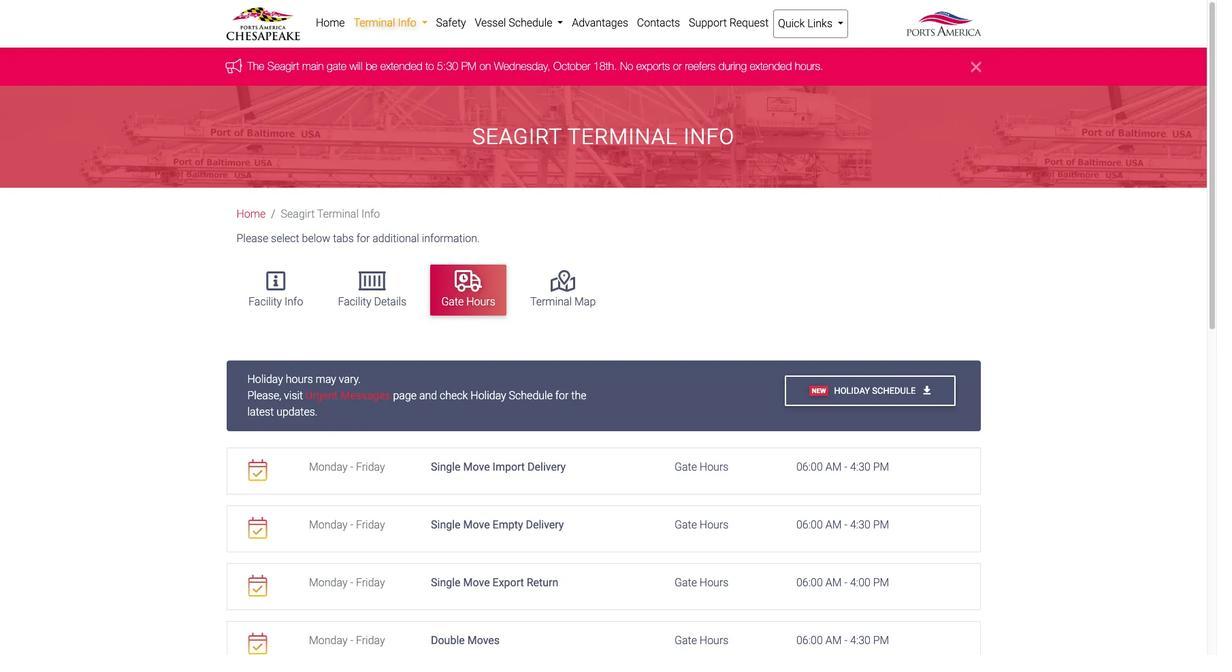 Task type: vqa. For each thing, say whether or not it's contained in the screenshot.
3rd am from the bottom
yes



Task type: describe. For each thing, give the bounding box(es) containing it.
pm for empty
[[873, 518, 889, 531]]

holiday inside page and check holiday schedule for the latest updates.
[[471, 389, 506, 402]]

bullhorn image
[[226, 58, 247, 73]]

holiday hours may vary. please, visit urgent messages
[[247, 373, 390, 402]]

reefers
[[685, 60, 716, 72]]

friday for single move export return
[[356, 576, 385, 589]]

facility for facility details
[[338, 295, 371, 308]]

contacts link
[[633, 10, 685, 37]]

schedule for vessel
[[509, 16, 552, 29]]

gate for empty
[[675, 518, 697, 531]]

2 vertical spatial seagirt
[[281, 208, 315, 221]]

hours for import
[[700, 461, 729, 474]]

main
[[302, 60, 324, 72]]

be
[[366, 60, 377, 72]]

vessel
[[475, 16, 506, 29]]

support request link
[[685, 10, 773, 37]]

empty
[[493, 518, 523, 531]]

single for single move empty delivery
[[431, 518, 461, 531]]

contacts
[[637, 16, 680, 29]]

wednesday,
[[494, 60, 550, 72]]

friday for single move import delivery
[[356, 461, 385, 474]]

gate hours link
[[431, 265, 506, 316]]

monday - friday for single move import delivery
[[309, 461, 385, 474]]

information.
[[422, 232, 480, 245]]

home for the rightmost home link
[[316, 16, 345, 29]]

below
[[302, 232, 330, 245]]

gate hours for empty
[[675, 518, 729, 531]]

and
[[419, 389, 437, 402]]

hours
[[286, 373, 313, 386]]

quick links
[[778, 17, 835, 30]]

tab list containing facility info
[[231, 258, 981, 322]]

will
[[349, 60, 363, 72]]

please
[[237, 232, 268, 245]]

06:00 for import
[[796, 461, 823, 474]]

monday - friday for double moves
[[309, 634, 385, 647]]

home for home link to the left
[[237, 208, 266, 221]]

holiday for holiday hours may vary. please, visit urgent messages
[[247, 373, 283, 386]]

safety link
[[432, 10, 470, 37]]

move for export
[[463, 576, 490, 589]]

request
[[730, 16, 769, 29]]

support request
[[689, 16, 769, 29]]

import
[[493, 461, 525, 474]]

messages
[[341, 389, 390, 402]]

gate hours for export
[[675, 576, 729, 589]]

the seagirt main gate will be extended to 5:30 pm on wednesday, october 18th.  no exports or reefers during extended hours.
[[247, 60, 823, 72]]

additional
[[373, 232, 419, 245]]

double
[[431, 634, 465, 647]]

quick links link
[[773, 10, 848, 38]]

terminal info link
[[349, 10, 432, 37]]

may
[[316, 373, 336, 386]]

urgent
[[306, 389, 338, 402]]

tab panel containing holiday hours may vary.
[[226, 361, 981, 656]]

hours.
[[795, 60, 823, 72]]

4 06:00 from the top
[[796, 634, 823, 647]]

page and check holiday schedule for the latest updates.
[[247, 389, 586, 418]]

october
[[553, 60, 590, 72]]

facility info link
[[238, 265, 314, 316]]

am for export
[[826, 576, 842, 589]]

vessel schedule link
[[470, 10, 568, 37]]

am for empty
[[826, 518, 842, 531]]

5:30
[[437, 60, 458, 72]]

map
[[575, 295, 596, 308]]

3 06:00 am - 4:30 pm from the top
[[796, 634, 889, 647]]

seagirt inside the seagirt main gate will be extended to 5:30 pm on wednesday, october 18th.  no exports or reefers during extended hours. alert
[[267, 60, 299, 72]]

schedule for holiday
[[872, 386, 916, 396]]

advantages link
[[568, 10, 633, 37]]

single move export return
[[431, 576, 558, 589]]

4:30 for empty
[[850, 518, 871, 531]]

pm inside alert
[[461, 60, 477, 72]]

18th.
[[593, 60, 617, 72]]

1 extended from the left
[[380, 60, 423, 72]]

schedule inside page and check holiday schedule for the latest updates.
[[509, 389, 553, 402]]

4:30 for import
[[850, 461, 871, 474]]

export
[[493, 576, 524, 589]]

hours for empty
[[700, 518, 729, 531]]

or
[[673, 60, 682, 72]]

hours inside tab list
[[466, 295, 495, 308]]

visit
[[284, 389, 303, 402]]

latest
[[247, 405, 274, 418]]

gate hours inside tab list
[[441, 295, 495, 308]]

friday for double moves
[[356, 634, 385, 647]]



Task type: locate. For each thing, give the bounding box(es) containing it.
2 vertical spatial single
[[431, 576, 461, 589]]

terminal info
[[354, 16, 419, 29]]

1 horizontal spatial facility
[[338, 295, 371, 308]]

details
[[374, 295, 407, 308]]

links
[[808, 17, 833, 30]]

06:00 am - 4:00 pm
[[796, 576, 889, 589]]

move left import
[[463, 461, 490, 474]]

single left empty
[[431, 518, 461, 531]]

0 vertical spatial delivery
[[528, 461, 566, 474]]

home up please
[[237, 208, 266, 221]]

0 vertical spatial seagirt terminal info
[[472, 124, 735, 150]]

delivery for single move empty delivery
[[526, 518, 564, 531]]

facility left details
[[338, 295, 371, 308]]

2 facility from the left
[[338, 295, 371, 308]]

1 facility from the left
[[249, 295, 282, 308]]

3 move from the top
[[463, 576, 490, 589]]

delivery for single move import delivery
[[528, 461, 566, 474]]

move for import
[[463, 461, 490, 474]]

4:00
[[850, 576, 871, 589]]

exports
[[636, 60, 670, 72]]

no
[[620, 60, 633, 72]]

1 single from the top
[[431, 461, 461, 474]]

2 extended from the left
[[750, 60, 792, 72]]

return
[[527, 576, 558, 589]]

1 horizontal spatial home
[[316, 16, 345, 29]]

check
[[440, 389, 468, 402]]

single
[[431, 461, 461, 474], [431, 518, 461, 531], [431, 576, 461, 589]]

1 vertical spatial seagirt terminal info
[[281, 208, 380, 221]]

single move import delivery
[[431, 461, 566, 474]]

for right tabs
[[357, 232, 370, 245]]

please select below tabs for additional information.
[[237, 232, 480, 245]]

1 vertical spatial 06:00 am - 4:30 pm
[[796, 518, 889, 531]]

2 horizontal spatial holiday
[[834, 386, 870, 396]]

am for import
[[826, 461, 842, 474]]

single for single move import delivery
[[431, 461, 461, 474]]

1 horizontal spatial home link
[[311, 10, 349, 37]]

0 vertical spatial single
[[431, 461, 461, 474]]

the
[[247, 60, 264, 72]]

gate
[[441, 295, 464, 308], [675, 461, 697, 474], [675, 518, 697, 531], [675, 576, 697, 589], [675, 634, 697, 647]]

1 horizontal spatial extended
[[750, 60, 792, 72]]

1 vertical spatial delivery
[[526, 518, 564, 531]]

info
[[398, 16, 416, 29], [684, 124, 735, 150], [361, 208, 380, 221], [285, 295, 303, 308]]

1 06:00 from the top
[[796, 461, 823, 474]]

terminal map link
[[519, 265, 607, 316]]

vessel schedule
[[475, 16, 555, 29]]

monday - friday for single move export return
[[309, 576, 385, 589]]

page
[[393, 389, 417, 402]]

0 vertical spatial home link
[[311, 10, 349, 37]]

extended left to
[[380, 60, 423, 72]]

safety
[[436, 16, 466, 29]]

single move empty delivery
[[431, 518, 564, 531]]

gate for import
[[675, 461, 697, 474]]

0 vertical spatial 06:00 am - 4:30 pm
[[796, 461, 889, 474]]

0 horizontal spatial facility
[[249, 295, 282, 308]]

06:00 for empty
[[796, 518, 823, 531]]

2 vertical spatial move
[[463, 576, 490, 589]]

info inside tab list
[[285, 295, 303, 308]]

1 friday from the top
[[356, 461, 385, 474]]

2 move from the top
[[463, 518, 490, 531]]

terminal
[[354, 16, 395, 29], [568, 124, 678, 150], [317, 208, 359, 221], [530, 295, 572, 308]]

1 monday - friday from the top
[[309, 461, 385, 474]]

1 vertical spatial seagirt
[[472, 124, 562, 150]]

2 monday from the top
[[309, 518, 348, 531]]

2 4:30 from the top
[[850, 518, 871, 531]]

move left empty
[[463, 518, 490, 531]]

new
[[812, 387, 826, 395]]

extended
[[380, 60, 423, 72], [750, 60, 792, 72]]

delivery right empty
[[526, 518, 564, 531]]

delivery
[[528, 461, 566, 474], [526, 518, 564, 531]]

for left the
[[555, 389, 569, 402]]

3 friday from the top
[[356, 576, 385, 589]]

3 06:00 from the top
[[796, 576, 823, 589]]

2 monday - friday from the top
[[309, 518, 385, 531]]

extended right during
[[750, 60, 792, 72]]

1 vertical spatial move
[[463, 518, 490, 531]]

urgent messages link
[[306, 389, 390, 402]]

single for single move export return
[[431, 576, 461, 589]]

1 monday from the top
[[309, 461, 348, 474]]

facility inside facility info link
[[249, 295, 282, 308]]

4 am from the top
[[826, 634, 842, 647]]

0 vertical spatial 4:30
[[850, 461, 871, 474]]

0 horizontal spatial extended
[[380, 60, 423, 72]]

0 horizontal spatial seagirt terminal info
[[281, 208, 380, 221]]

facility
[[249, 295, 282, 308], [338, 295, 371, 308]]

the seagirt main gate will be extended to 5:30 pm on wednesday, october 18th.  no exports or reefers during extended hours. link
[[247, 60, 823, 72]]

close image
[[971, 59, 981, 75]]

facility inside facility details link
[[338, 295, 371, 308]]

single left import
[[431, 461, 461, 474]]

holiday inside the holiday hours may vary. please, visit urgent messages
[[247, 373, 283, 386]]

3 monday - friday from the top
[[309, 576, 385, 589]]

monday
[[309, 461, 348, 474], [309, 518, 348, 531], [309, 576, 348, 589], [309, 634, 348, 647]]

home link
[[311, 10, 349, 37], [237, 208, 266, 221]]

facility details
[[338, 295, 407, 308]]

1 horizontal spatial for
[[555, 389, 569, 402]]

facility down please
[[249, 295, 282, 308]]

hours for export
[[700, 576, 729, 589]]

please,
[[247, 389, 281, 402]]

tab panel
[[226, 361, 981, 656]]

06:00 am - 4:30 pm
[[796, 461, 889, 474], [796, 518, 889, 531], [796, 634, 889, 647]]

0 vertical spatial for
[[357, 232, 370, 245]]

move for empty
[[463, 518, 490, 531]]

gate hours
[[441, 295, 495, 308], [675, 461, 729, 474], [675, 518, 729, 531], [675, 576, 729, 589], [675, 634, 729, 647]]

advantages
[[572, 16, 628, 29]]

3 4:30 from the top
[[850, 634, 871, 647]]

1 4:30 from the top
[[850, 461, 871, 474]]

4 monday - friday from the top
[[309, 634, 385, 647]]

0 vertical spatial home
[[316, 16, 345, 29]]

schedule
[[509, 16, 552, 29], [872, 386, 916, 396], [509, 389, 553, 402]]

for
[[357, 232, 370, 245], [555, 389, 569, 402]]

gate for export
[[675, 576, 697, 589]]

monday - friday
[[309, 461, 385, 474], [309, 518, 385, 531], [309, 576, 385, 589], [309, 634, 385, 647]]

holiday right check
[[471, 389, 506, 402]]

quick
[[778, 17, 805, 30]]

the
[[571, 389, 586, 402]]

0 horizontal spatial for
[[357, 232, 370, 245]]

1 vertical spatial single
[[431, 518, 461, 531]]

1 am from the top
[[826, 461, 842, 474]]

monday for single move empty delivery
[[309, 518, 348, 531]]

pm for import
[[873, 461, 889, 474]]

3 monday from the top
[[309, 576, 348, 589]]

0 horizontal spatial home
[[237, 208, 266, 221]]

holiday
[[247, 373, 283, 386], [834, 386, 870, 396], [471, 389, 506, 402]]

holiday schedule
[[834, 386, 918, 396]]

tab list
[[231, 258, 981, 322]]

support
[[689, 16, 727, 29]]

on
[[480, 60, 491, 72]]

gate
[[327, 60, 346, 72]]

home
[[316, 16, 345, 29], [237, 208, 266, 221]]

schedule inside vessel schedule 'link'
[[509, 16, 552, 29]]

pm for export
[[873, 576, 889, 589]]

1 move from the top
[[463, 461, 490, 474]]

home up gate
[[316, 16, 345, 29]]

06:00
[[796, 461, 823, 474], [796, 518, 823, 531], [796, 576, 823, 589], [796, 634, 823, 647]]

holiday for holiday schedule
[[834, 386, 870, 396]]

terminal map
[[530, 295, 596, 308]]

am
[[826, 461, 842, 474], [826, 518, 842, 531], [826, 576, 842, 589], [826, 634, 842, 647]]

holiday up please, at the left
[[247, 373, 283, 386]]

facility details link
[[327, 265, 417, 316]]

moves
[[468, 634, 500, 647]]

2 am from the top
[[826, 518, 842, 531]]

1 vertical spatial for
[[555, 389, 569, 402]]

facility info
[[249, 295, 303, 308]]

schedule right 'vessel'
[[509, 16, 552, 29]]

friday for single move empty delivery
[[356, 518, 385, 531]]

pm
[[461, 60, 477, 72], [873, 461, 889, 474], [873, 518, 889, 531], [873, 576, 889, 589], [873, 634, 889, 647]]

updates.
[[277, 405, 318, 418]]

06:00 am - 4:30 pm for empty
[[796, 518, 889, 531]]

double moves
[[431, 634, 500, 647]]

delivery right import
[[528, 461, 566, 474]]

move left export
[[463, 576, 490, 589]]

vary.
[[339, 373, 361, 386]]

0 vertical spatial seagirt
[[267, 60, 299, 72]]

4 monday from the top
[[309, 634, 348, 647]]

06:00 am - 4:30 pm for import
[[796, 461, 889, 474]]

2 vertical spatial 4:30
[[850, 634, 871, 647]]

schedule left the "arrow alt to bottom" image
[[872, 386, 916, 396]]

1 horizontal spatial seagirt terminal info
[[472, 124, 735, 150]]

monday - friday for single move empty delivery
[[309, 518, 385, 531]]

for inside page and check holiday schedule for the latest updates.
[[555, 389, 569, 402]]

tabs
[[333, 232, 354, 245]]

during
[[719, 60, 747, 72]]

select
[[271, 232, 299, 245]]

friday
[[356, 461, 385, 474], [356, 518, 385, 531], [356, 576, 385, 589], [356, 634, 385, 647]]

schedule left the
[[509, 389, 553, 402]]

4 friday from the top
[[356, 634, 385, 647]]

holiday right new
[[834, 386, 870, 396]]

0 horizontal spatial home link
[[237, 208, 266, 221]]

1 vertical spatial 4:30
[[850, 518, 871, 531]]

the seagirt main gate will be extended to 5:30 pm on wednesday, october 18th.  no exports or reefers during extended hours. alert
[[0, 48, 1207, 86]]

home link up please
[[237, 208, 266, 221]]

single up double
[[431, 576, 461, 589]]

3 single from the top
[[431, 576, 461, 589]]

monday for double moves
[[309, 634, 348, 647]]

0 vertical spatial move
[[463, 461, 490, 474]]

2 06:00 am - 4:30 pm from the top
[[796, 518, 889, 531]]

2 friday from the top
[[356, 518, 385, 531]]

1 vertical spatial home
[[237, 208, 266, 221]]

move
[[463, 461, 490, 474], [463, 518, 490, 531], [463, 576, 490, 589]]

4:30
[[850, 461, 871, 474], [850, 518, 871, 531], [850, 634, 871, 647]]

0 horizontal spatial holiday
[[247, 373, 283, 386]]

seagirt
[[267, 60, 299, 72], [472, 124, 562, 150], [281, 208, 315, 221]]

home link up gate
[[311, 10, 349, 37]]

2 06:00 from the top
[[796, 518, 823, 531]]

1 horizontal spatial holiday
[[471, 389, 506, 402]]

1 vertical spatial home link
[[237, 208, 266, 221]]

monday for single move import delivery
[[309, 461, 348, 474]]

gate hours for import
[[675, 461, 729, 474]]

2 single from the top
[[431, 518, 461, 531]]

06:00 for export
[[796, 576, 823, 589]]

2 vertical spatial 06:00 am - 4:30 pm
[[796, 634, 889, 647]]

to
[[426, 60, 434, 72]]

monday for single move export return
[[309, 576, 348, 589]]

facility for facility info
[[249, 295, 282, 308]]

3 am from the top
[[826, 576, 842, 589]]

arrow alt to bottom image
[[923, 386, 931, 396]]

1 06:00 am - 4:30 pm from the top
[[796, 461, 889, 474]]



